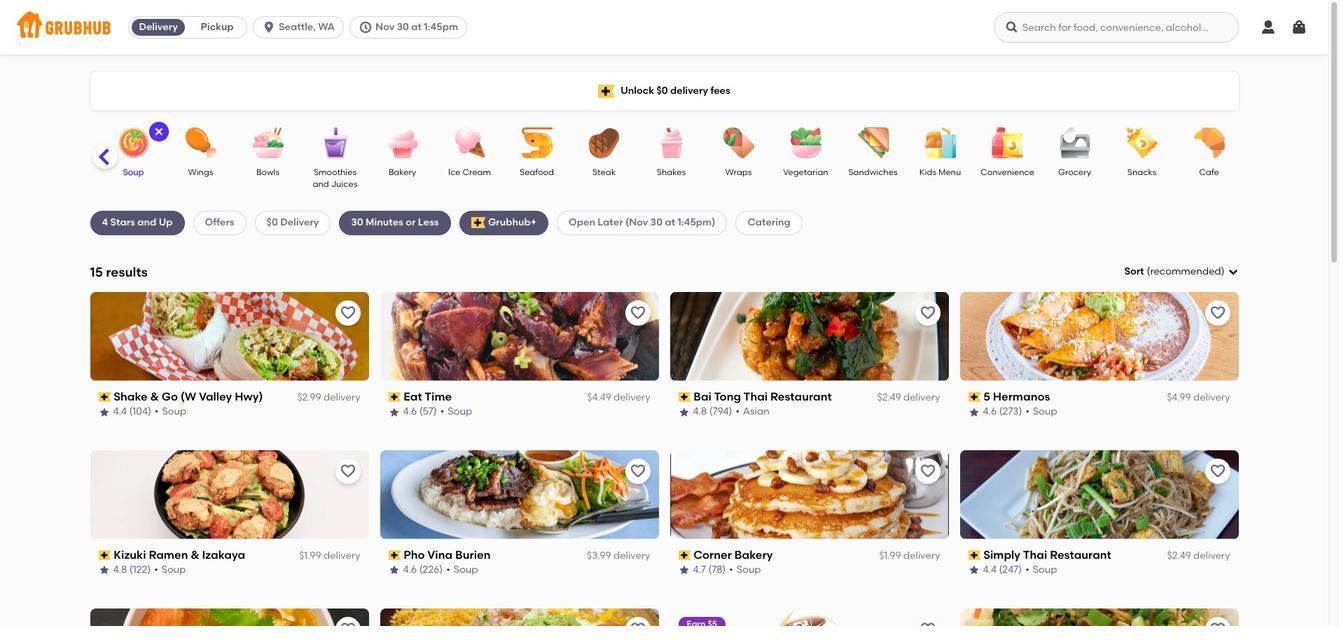 Task type: vqa. For each thing, say whether or not it's contained in the screenshot.


Task type: locate. For each thing, give the bounding box(es) containing it.
delivery down smoothies and juices
[[280, 217, 319, 229]]

1 $1.99 from the left
[[299, 550, 321, 562]]

4.8 down bai
[[693, 406, 707, 418]]

star icon image left 4.6 (226)
[[389, 565, 400, 576]]

taste togo banh mi logo image
[[768, 609, 851, 627]]

restaurant down simply thai restaurant logo on the bottom right of the page
[[1051, 549, 1112, 562]]

soup down time at bottom
[[448, 406, 472, 418]]

0 vertical spatial grubhub plus flag logo image
[[599, 84, 615, 98]]

save this restaurant button for bai tong thai restaurant logo
[[916, 300, 941, 326]]

• soup for vina
[[447, 564, 478, 576]]

1 horizontal spatial $0
[[657, 85, 668, 97]]

4.8 down kizuki
[[113, 564, 127, 576]]

soup for simply thai restaurant
[[1034, 564, 1058, 576]]

• soup down corner bakery
[[730, 564, 761, 576]]

1 vertical spatial bakery
[[735, 549, 773, 562]]

thai up asian
[[744, 390, 768, 404]]

and
[[313, 180, 329, 189], [138, 217, 157, 229]]

shake & go (w valley hwy) logo image
[[90, 292, 369, 381]]

4.8 for bai tong thai restaurant
[[693, 406, 707, 418]]

$1.99 delivery for corner bakery
[[880, 550, 941, 562]]

0 horizontal spatial svg image
[[262, 20, 276, 34]]

ice cream image
[[445, 128, 494, 158]]

soup for pho vina burien
[[454, 564, 478, 576]]

1 vertical spatial restaurant
[[1051, 549, 1112, 562]]

4.6 (273)
[[984, 406, 1023, 418]]

(104)
[[129, 406, 151, 418]]

bakery down bakery "image"
[[389, 167, 417, 177]]

minutes
[[366, 217, 404, 229]]

save this restaurant image
[[340, 305, 356, 322], [630, 305, 647, 322], [340, 463, 356, 480], [630, 463, 647, 480], [340, 621, 356, 627], [1210, 621, 1227, 627]]

subscription pass image for kizuki ramen & izakaya
[[98, 551, 111, 561]]

snacks image
[[1118, 128, 1167, 158]]

• down hermanos
[[1026, 406, 1030, 418]]

wraps
[[726, 167, 752, 177]]

• soup
[[155, 406, 186, 418], [441, 406, 472, 418], [1026, 406, 1058, 418], [154, 564, 186, 576], [447, 564, 478, 576], [730, 564, 761, 576], [1026, 564, 1058, 576]]

subscription pass image for bai tong thai restaurant
[[679, 393, 691, 402]]

0 vertical spatial thai
[[744, 390, 768, 404]]

cream
[[463, 167, 491, 177]]

& right ramen
[[191, 549, 200, 562]]

0 horizontal spatial $2.49
[[878, 392, 902, 404]]

corner
[[694, 549, 732, 562]]

save this restaurant button for mango thai cuisine & bar logo
[[1206, 617, 1231, 627]]

4.6 for pho
[[403, 564, 417, 576]]

shakes image
[[647, 128, 696, 158]]

grocery image
[[1051, 128, 1100, 158]]

kids
[[920, 167, 937, 177]]

• soup for bakery
[[730, 564, 761, 576]]

and inside smoothies and juices
[[313, 180, 329, 189]]

0 vertical spatial and
[[313, 180, 329, 189]]

Search for food, convenience, alcohol... search field
[[994, 12, 1240, 43]]

1 horizontal spatial and
[[313, 180, 329, 189]]

$2.49 delivery for bai tong thai restaurant
[[878, 392, 941, 404]]

• soup down simply thai restaurant
[[1026, 564, 1058, 576]]

pho vina burien
[[404, 549, 491, 562]]

nov
[[376, 21, 395, 33]]

)
[[1222, 266, 1225, 278]]

bowls
[[256, 167, 280, 177]]

star icon image left 4.8 (122)
[[98, 565, 110, 576]]

subscription pass image left 'corner'
[[679, 551, 691, 561]]

subscription pass image left eat
[[389, 393, 401, 402]]

bowls image
[[244, 128, 293, 158]]

and left up
[[138, 217, 157, 229]]

$4.99 delivery
[[1168, 392, 1231, 404]]

4.4 down shake
[[113, 406, 127, 418]]

0 vertical spatial $2.49
[[878, 392, 902, 404]]

soup down go
[[162, 406, 186, 418]]

(794)
[[710, 406, 733, 418]]

soup for eat time
[[448, 406, 472, 418]]

seafood image
[[513, 128, 562, 158]]

star icon image left 4.6 (273)
[[969, 407, 980, 418]]

shakes
[[657, 167, 686, 177]]

None field
[[1125, 265, 1239, 279]]

save this restaurant button for simply thai restaurant logo on the bottom right of the page
[[1206, 459, 1231, 484]]

ramen
[[149, 549, 188, 562]]

0 horizontal spatial restaurant
[[771, 390, 832, 404]]

save this restaurant image for shake & go (w valley hwy)
[[340, 305, 356, 322]]

• right (78)
[[730, 564, 734, 576]]

star icon image
[[98, 407, 110, 418], [389, 407, 400, 418], [679, 407, 690, 418], [969, 407, 980, 418], [98, 565, 110, 576], [389, 565, 400, 576], [679, 565, 690, 576], [969, 565, 980, 576]]

30
[[397, 21, 409, 33], [351, 217, 364, 229], [651, 217, 663, 229]]

subscription pass image
[[98, 393, 111, 402], [679, 393, 691, 402], [969, 393, 981, 402], [98, 551, 111, 561], [679, 551, 691, 561]]

hwy)
[[235, 390, 263, 404]]

soup down corner bakery
[[737, 564, 761, 576]]

(122)
[[129, 564, 151, 576]]

1 horizontal spatial $1.99
[[880, 550, 902, 562]]

• right (104)
[[155, 406, 159, 418]]

0 horizontal spatial $1.99 delivery
[[299, 550, 361, 562]]

(nov
[[626, 217, 649, 229]]

1 horizontal spatial restaurant
[[1051, 549, 1112, 562]]

restaurant down bai tong thai restaurant logo
[[771, 390, 832, 404]]

eat time logo image
[[380, 292, 659, 381]]

svg image
[[1292, 19, 1308, 36], [359, 20, 373, 34], [1006, 20, 1020, 34], [153, 126, 164, 137]]

5
[[984, 390, 991, 404]]

(78)
[[709, 564, 726, 576]]

thai
[[744, 390, 768, 404], [1024, 549, 1048, 562]]

• right (247)
[[1026, 564, 1030, 576]]

$1.99
[[299, 550, 321, 562], [880, 550, 902, 562]]

subscription pass image left shake
[[98, 393, 111, 402]]

0 vertical spatial at
[[412, 21, 422, 33]]

• right (122)
[[154, 564, 158, 576]]

svg image
[[1261, 19, 1278, 36], [262, 20, 276, 34], [1228, 266, 1239, 278]]

soup down soup image
[[123, 167, 144, 177]]

(w
[[181, 390, 196, 404]]

at
[[412, 21, 422, 33], [665, 217, 676, 229]]

grubhub plus flag logo image
[[599, 84, 615, 98], [471, 218, 486, 229]]

delivery for 5 hermanos
[[1194, 392, 1231, 404]]

1 horizontal spatial 4.4
[[984, 564, 997, 576]]

• for hermanos
[[1026, 406, 1030, 418]]

delivery for bai tong thai restaurant
[[904, 392, 941, 404]]

kids menu image
[[916, 128, 965, 158]]

4.7
[[693, 564, 706, 576]]

simply thai restaurant logo image
[[960, 450, 1239, 539]]

burien
[[456, 549, 491, 562]]

soup for shake & go (w valley hwy)
[[162, 406, 186, 418]]

save this restaurant image for 5 hermanos
[[1210, 305, 1227, 322]]

shake
[[114, 390, 148, 404]]

at left 1:45pm)
[[665, 217, 676, 229]]

subscription pass image left 5
[[969, 393, 981, 402]]

1 vertical spatial &
[[191, 549, 200, 562]]

delivery
[[139, 21, 178, 33], [280, 217, 319, 229]]

soup down simply thai restaurant
[[1034, 564, 1058, 576]]

1 vertical spatial $2.49
[[1168, 550, 1192, 562]]

star icon image left 4.8 (794)
[[679, 407, 690, 418]]

4.6 down pho
[[403, 564, 417, 576]]

1 vertical spatial 4.4
[[984, 564, 997, 576]]

pho vina burien logo image
[[380, 450, 659, 539]]

$1.99 for corner bakery
[[880, 550, 902, 562]]

star icon image left 4.4 (247) at bottom
[[969, 565, 980, 576]]

$1.99 for kizuki ramen & izakaya
[[299, 550, 321, 562]]

• for bakery
[[730, 564, 734, 576]]

bai tong thai restaurant
[[694, 390, 832, 404]]

1 vertical spatial 4.8
[[113, 564, 127, 576]]

subscription pass image left simply
[[969, 551, 981, 561]]

sort
[[1125, 266, 1145, 278]]

0 horizontal spatial and
[[138, 217, 157, 229]]

1 horizontal spatial 4.8
[[693, 406, 707, 418]]

and down smoothies at the left of the page
[[313, 180, 329, 189]]

30 left minutes
[[351, 217, 364, 229]]

bakery right 'corner'
[[735, 549, 773, 562]]

star icon image left 4.7 at the bottom right of page
[[679, 565, 690, 576]]

vegetarian image
[[782, 128, 831, 158]]

1 horizontal spatial $1.99 delivery
[[880, 550, 941, 562]]

4.8 for kizuki ramen & izakaya
[[113, 564, 127, 576]]

• soup for time
[[441, 406, 472, 418]]

time
[[425, 390, 452, 404]]

0 vertical spatial $2.49 delivery
[[878, 392, 941, 404]]

thai right simply
[[1024, 549, 1048, 562]]

0 vertical spatial delivery
[[139, 21, 178, 33]]

pickup
[[201, 21, 234, 33]]

$1.99 delivery for kizuki ramen & izakaya
[[299, 550, 361, 562]]

1 horizontal spatial grubhub plus flag logo image
[[599, 84, 615, 98]]

5 hermanos logo image
[[960, 292, 1239, 381]]

delivery for pho vina burien
[[614, 550, 651, 562]]

$1.99 delivery
[[299, 550, 361, 562], [880, 550, 941, 562]]

subscription pass image left pho
[[389, 551, 401, 561]]

subscription pass image left kizuki
[[98, 551, 111, 561]]

0 horizontal spatial $1.99
[[299, 550, 321, 562]]

1 vertical spatial at
[[665, 217, 676, 229]]

delivery
[[671, 85, 709, 97], [324, 392, 361, 404], [614, 392, 651, 404], [904, 392, 941, 404], [1194, 392, 1231, 404], [324, 550, 361, 562], [614, 550, 651, 562], [904, 550, 941, 562], [1194, 550, 1231, 562]]

subscription pass image for shake & go (w valley hwy)
[[98, 393, 111, 402]]

save this restaurant image for bai tong thai restaurant
[[920, 305, 937, 322]]

2 horizontal spatial svg image
[[1261, 19, 1278, 36]]

2 $1.99 delivery from the left
[[880, 550, 941, 562]]

save this restaurant button for 5 hermanos logo at right
[[1206, 300, 1231, 326]]

save this restaurant image for pho vina burien
[[630, 463, 647, 480]]

4.4 for simply thai restaurant
[[984, 564, 997, 576]]

delivery left pickup
[[139, 21, 178, 33]]

1 vertical spatial thai
[[1024, 549, 1048, 562]]

30 right '(nov'
[[651, 217, 663, 229]]

4.6 down 5
[[984, 406, 997, 418]]

0 horizontal spatial &
[[150, 390, 159, 404]]

wa
[[318, 21, 335, 33]]

soup down ramen
[[162, 564, 186, 576]]

bakery image
[[378, 128, 427, 158]]

soup down hermanos
[[1034, 406, 1058, 418]]

save this restaurant button for pho vina burien logo
[[625, 459, 651, 484]]

• soup for ramen
[[154, 564, 186, 576]]

0 vertical spatial 4.8
[[693, 406, 707, 418]]

grubhub plus flag logo image for grubhub+
[[471, 218, 486, 229]]

grubhub plus flag logo image left 'unlock'
[[599, 84, 615, 98]]

bai tong thai restaurant logo image
[[670, 292, 949, 381]]

star icon image for bai tong thai restaurant
[[679, 407, 690, 418]]

• soup down hermanos
[[1026, 406, 1058, 418]]

soup for corner bakery
[[737, 564, 761, 576]]

$2.49 delivery
[[878, 392, 941, 404], [1168, 550, 1231, 562]]

0 horizontal spatial at
[[412, 21, 422, 33]]

0 horizontal spatial grubhub plus flag logo image
[[471, 218, 486, 229]]

soup
[[123, 167, 144, 177], [162, 406, 186, 418], [448, 406, 472, 418], [1034, 406, 1058, 418], [162, 564, 186, 576], [454, 564, 478, 576], [737, 564, 761, 576], [1034, 564, 1058, 576]]

1 vertical spatial grubhub plus flag logo image
[[471, 218, 486, 229]]

subscription pass image left bai
[[679, 393, 691, 402]]

• soup down ramen
[[154, 564, 186, 576]]

subscription pass image
[[389, 393, 401, 402], [389, 551, 401, 561], [969, 551, 981, 561]]

svg image inside seattle, wa button
[[262, 20, 276, 34]]

• right (794)
[[736, 406, 740, 418]]

1 vertical spatial $2.49 delivery
[[1168, 550, 1231, 562]]

juices
[[331, 180, 358, 189]]

30 right nov
[[397, 21, 409, 33]]

15
[[90, 264, 103, 280]]

&
[[150, 390, 159, 404], [191, 549, 200, 562]]

0 vertical spatial bakery
[[389, 167, 417, 177]]

open
[[569, 217, 596, 229]]

grubhub plus flag logo image left grubhub+
[[471, 218, 486, 229]]

star icon image left "4.6 (57)"
[[389, 407, 400, 418]]

0 horizontal spatial 4.4
[[113, 406, 127, 418]]

las palmas restaurant logo image
[[380, 609, 659, 627]]

• right (57)
[[441, 406, 445, 418]]

donuts image
[[42, 128, 91, 158]]

delivery for kizuki ramen & izakaya
[[324, 550, 361, 562]]

1 horizontal spatial $2.49
[[1168, 550, 1192, 562]]

smoothies and juices image
[[311, 128, 360, 158]]

2 $1.99 from the left
[[880, 550, 902, 562]]

•
[[155, 406, 159, 418], [441, 406, 445, 418], [736, 406, 740, 418], [1026, 406, 1030, 418], [154, 564, 158, 576], [447, 564, 451, 576], [730, 564, 734, 576], [1026, 564, 1030, 576]]

• soup down time at bottom
[[441, 406, 472, 418]]

cafe
[[1200, 167, 1220, 177]]

save this restaurant button for las palmas restaurant logo
[[625, 617, 651, 627]]

shake & go (w valley hwy)
[[114, 390, 263, 404]]

• soup for hermanos
[[1026, 406, 1058, 418]]

delivery for corner bakery
[[904, 550, 941, 562]]

& left go
[[150, 390, 159, 404]]

star icon image left 4.4 (104)
[[98, 407, 110, 418]]

offers
[[205, 217, 234, 229]]

1 horizontal spatial svg image
[[1228, 266, 1239, 278]]

svg image inside nov 30 at 1:45pm button
[[359, 20, 373, 34]]

4.6 for 5
[[984, 406, 997, 418]]

4 stars and up
[[102, 217, 173, 229]]

mango thai cuisine & bar logo image
[[960, 609, 1239, 627]]

• soup down go
[[155, 406, 186, 418]]

wings image
[[176, 128, 225, 158]]

0 horizontal spatial delivery
[[139, 21, 178, 33]]

kizuki ramen & izakaya logo image
[[90, 450, 369, 539]]

soup down 'burien'
[[454, 564, 478, 576]]

1 vertical spatial delivery
[[280, 217, 319, 229]]

1 horizontal spatial 30
[[397, 21, 409, 33]]

bakery
[[389, 167, 417, 177], [735, 549, 773, 562]]

save this restaurant image for corner bakery
[[920, 463, 937, 480]]

fees
[[711, 85, 731, 97]]

0 horizontal spatial 4.8
[[113, 564, 127, 576]]

delivery inside button
[[139, 21, 178, 33]]

0 vertical spatial 4.4
[[113, 406, 127, 418]]

subscription pass image for corner bakery
[[679, 551, 691, 561]]

4.6 (57)
[[403, 406, 437, 418]]

1 horizontal spatial $2.49 delivery
[[1168, 550, 1231, 562]]

soup for kizuki ramen & izakaya
[[162, 564, 186, 576]]

4.4 down simply
[[984, 564, 997, 576]]

1 vertical spatial and
[[138, 217, 157, 229]]

delivery for simply thai restaurant
[[1194, 550, 1231, 562]]

• for vina
[[447, 564, 451, 576]]

1 horizontal spatial thai
[[1024, 549, 1048, 562]]

wraps image
[[714, 128, 764, 158]]

4.8
[[693, 406, 707, 418], [113, 564, 127, 576]]

4.4
[[113, 406, 127, 418], [984, 564, 997, 576]]

1 horizontal spatial &
[[191, 549, 200, 562]]

• down pho vina burien
[[447, 564, 451, 576]]

1:45pm
[[424, 21, 458, 33]]

1 $1.99 delivery from the left
[[299, 550, 361, 562]]

$0 down bowls
[[267, 217, 278, 229]]

save this restaurant image
[[920, 305, 937, 322], [1210, 305, 1227, 322], [920, 463, 937, 480], [1210, 463, 1227, 480], [630, 621, 647, 627], [920, 621, 937, 627]]

1 horizontal spatial at
[[665, 217, 676, 229]]

save this restaurant image for eat time
[[630, 305, 647, 322]]

4.6 down eat
[[403, 406, 417, 418]]

$0 right 'unlock'
[[657, 85, 668, 97]]

0 horizontal spatial $0
[[267, 217, 278, 229]]

at left "1:45pm" on the top of the page
[[412, 21, 422, 33]]

0 horizontal spatial $2.49 delivery
[[878, 392, 941, 404]]

4.4 (104)
[[113, 406, 151, 418]]

bai
[[694, 390, 712, 404]]

unlock $0 delivery fees
[[621, 85, 731, 97]]

smoothies
[[314, 167, 357, 177]]

• soup down 'burien'
[[447, 564, 478, 576]]



Task type: describe. For each thing, give the bounding box(es) containing it.
kizuki
[[114, 549, 146, 562]]

at inside button
[[412, 21, 422, 33]]

1:45pm)
[[678, 217, 716, 229]]

1 horizontal spatial bakery
[[735, 549, 773, 562]]

none field containing sort
[[1125, 265, 1239, 279]]

kizuki ramen & izakaya
[[114, 549, 245, 562]]

seattle,
[[279, 21, 316, 33]]

malakor thai restaurant logo image
[[90, 609, 369, 627]]

grocery
[[1059, 167, 1092, 177]]

4.6 for eat
[[403, 406, 417, 418]]

convenience image
[[984, 128, 1033, 158]]

sandwiches
[[849, 167, 898, 177]]

0 horizontal spatial bakery
[[389, 167, 417, 177]]

subscription pass image for eat time
[[389, 393, 401, 402]]

soup for 5 hermanos
[[1034, 406, 1058, 418]]

ice cream
[[448, 167, 491, 177]]

1 horizontal spatial delivery
[[280, 217, 319, 229]]

1 vertical spatial $0
[[267, 217, 278, 229]]

star icon image for 5 hermanos
[[969, 407, 980, 418]]

15 results
[[90, 264, 148, 280]]

• for tong
[[736, 406, 740, 418]]

$4.49
[[587, 392, 612, 404]]

ice
[[448, 167, 461, 177]]

• soup for &
[[155, 406, 186, 418]]

tong
[[714, 390, 741, 404]]

results
[[106, 264, 148, 280]]

or
[[406, 217, 416, 229]]

nov 30 at 1:45pm button
[[350, 16, 473, 39]]

star icon image for shake & go (w valley hwy)
[[98, 407, 110, 418]]

• soup for thai
[[1026, 564, 1058, 576]]

recommended
[[1151, 266, 1222, 278]]

eat
[[404, 390, 422, 404]]

save this restaurant image for simply thai restaurant
[[1210, 463, 1227, 480]]

wings
[[188, 167, 213, 177]]

nov 30 at 1:45pm
[[376, 21, 458, 33]]

seattle, wa
[[279, 21, 335, 33]]

$2.99
[[297, 392, 321, 404]]

(273)
[[1000, 406, 1023, 418]]

0 vertical spatial &
[[150, 390, 159, 404]]

soup image
[[109, 128, 158, 158]]

$4.99
[[1168, 392, 1192, 404]]

menu
[[939, 167, 962, 177]]

save this restaurant image for kizuki ramen & izakaya
[[340, 463, 356, 480]]

cafe image
[[1185, 128, 1234, 158]]

star icon image for kizuki ramen & izakaya
[[98, 565, 110, 576]]

asian
[[744, 406, 770, 418]]

$2.49 for simply thai restaurant
[[1168, 550, 1192, 562]]

grubhub+
[[488, 217, 537, 229]]

pickup button
[[188, 16, 247, 39]]

delivery for eat time
[[614, 392, 651, 404]]

subscription pass image for 5 hermanos
[[969, 393, 981, 402]]

go
[[162, 390, 178, 404]]

save this restaurant button for malakor thai restaurant logo
[[335, 617, 361, 627]]

vina
[[428, 549, 453, 562]]

• for thai
[[1026, 564, 1030, 576]]

(
[[1148, 266, 1151, 278]]

save this restaurant button for shake & go (w valley hwy) logo
[[335, 300, 361, 326]]

up
[[159, 217, 173, 229]]

• asian
[[736, 406, 770, 418]]

30 inside button
[[397, 21, 409, 33]]

seafood
[[520, 167, 554, 177]]

30 minutes or less
[[351, 217, 439, 229]]

save this restaurant button for kizuki ramen & izakaya logo
[[335, 459, 361, 484]]

kids menu
[[920, 167, 962, 177]]

4.8 (794)
[[693, 406, 733, 418]]

4
[[102, 217, 108, 229]]

sandwiches image
[[849, 128, 898, 158]]

delivery for shake & go (w valley hwy)
[[324, 392, 361, 404]]

vegetarian
[[784, 167, 829, 177]]

subscription pass image for simply thai restaurant
[[969, 551, 981, 561]]

0 horizontal spatial 30
[[351, 217, 364, 229]]

unlock
[[621, 85, 655, 97]]

save this restaurant button for corner bakery logo
[[916, 459, 941, 484]]

2 horizontal spatial 30
[[651, 217, 663, 229]]

star icon image for eat time
[[389, 407, 400, 418]]

corner bakery logo image
[[670, 450, 949, 539]]

• for &
[[155, 406, 159, 418]]

$3.99
[[587, 550, 612, 562]]

snacks
[[1128, 167, 1157, 177]]

hermanos
[[994, 390, 1051, 404]]

(247)
[[1000, 564, 1023, 576]]

grubhub plus flag logo image for unlock $0 delivery fees
[[599, 84, 615, 98]]

stars
[[110, 217, 135, 229]]

subscription pass image for pho vina burien
[[389, 551, 401, 561]]

$0 delivery
[[267, 217, 319, 229]]

$4.49 delivery
[[587, 392, 651, 404]]

corner bakery
[[694, 549, 773, 562]]

• for time
[[441, 406, 445, 418]]

convenience
[[981, 167, 1035, 177]]

open later (nov 30 at 1:45pm)
[[569, 217, 716, 229]]

star icon image for corner bakery
[[679, 565, 690, 576]]

steak
[[593, 167, 616, 177]]

0 vertical spatial $0
[[657, 85, 668, 97]]

4.7 (78)
[[693, 564, 726, 576]]

5 hermanos
[[984, 390, 1051, 404]]

delivery button
[[129, 16, 188, 39]]

4.4 (247)
[[984, 564, 1023, 576]]

$2.49 for bai tong thai restaurant
[[878, 392, 902, 404]]

(57)
[[420, 406, 437, 418]]

• for ramen
[[154, 564, 158, 576]]

4.4 for shake & go (w valley hwy)
[[113, 406, 127, 418]]

eat time
[[404, 390, 452, 404]]

pho
[[404, 549, 425, 562]]

valley
[[199, 390, 232, 404]]

smoothies and juices
[[313, 167, 358, 189]]

$3.99 delivery
[[587, 550, 651, 562]]

star icon image for simply thai restaurant
[[969, 565, 980, 576]]

save this restaurant button for 'eat time logo'
[[625, 300, 651, 326]]

0 horizontal spatial thai
[[744, 390, 768, 404]]

0 vertical spatial restaurant
[[771, 390, 832, 404]]

sort ( recommended )
[[1125, 266, 1225, 278]]

catering
[[748, 217, 791, 229]]

steak image
[[580, 128, 629, 158]]

(226)
[[420, 564, 443, 576]]

main navigation navigation
[[0, 0, 1329, 55]]

star icon image for pho vina burien
[[389, 565, 400, 576]]

svg image inside field
[[1228, 266, 1239, 278]]

seattle, wa button
[[253, 16, 350, 39]]

simply thai restaurant
[[984, 549, 1112, 562]]

$2.49 delivery for simply thai restaurant
[[1168, 550, 1231, 562]]



